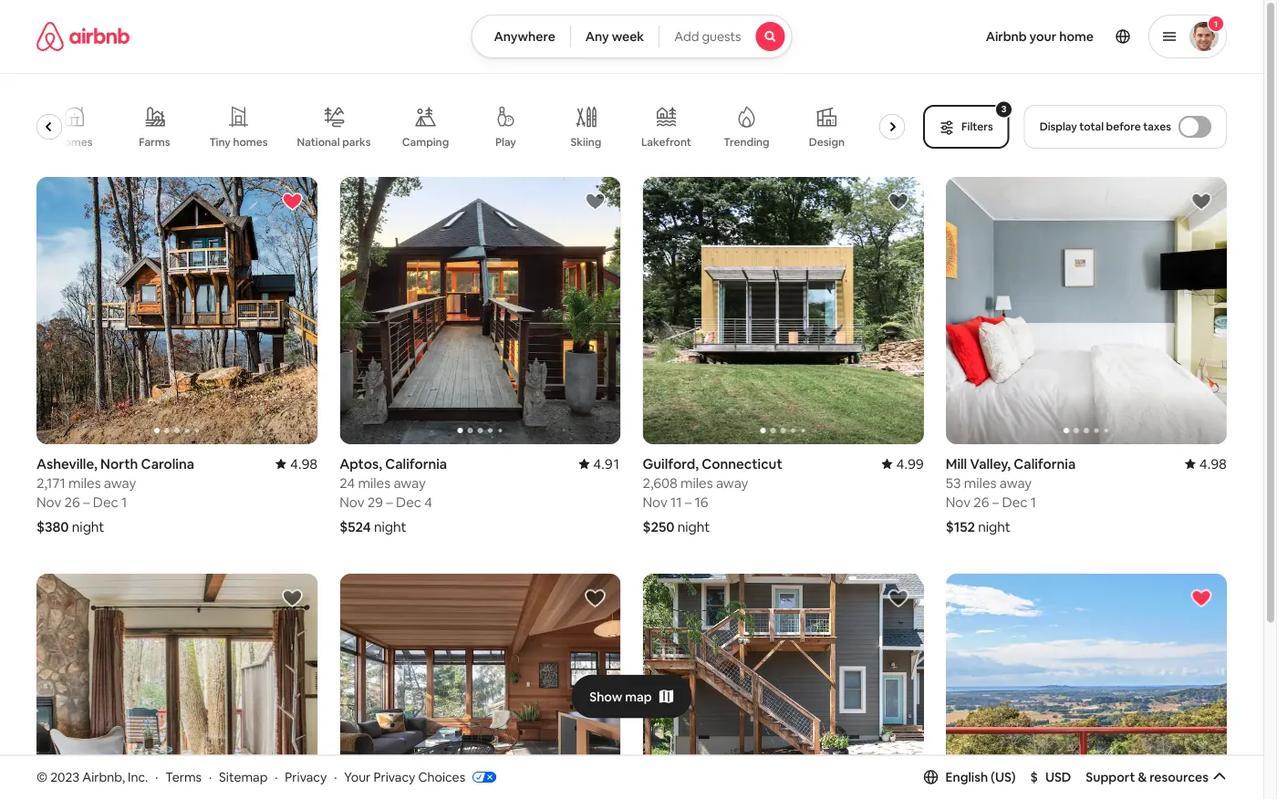 Task type: describe. For each thing, give the bounding box(es) containing it.
english (us) button
[[924, 769, 1017, 786]]

week
[[612, 28, 645, 45]]

16
[[695, 493, 709, 511]]

away inside asheville, north carolina 2,171 miles away nov 26 – dec 1 $380 night
[[104, 474, 136, 492]]

2 privacy from the left
[[374, 769, 416, 786]]

29
[[368, 493, 383, 511]]

4.91 out of 5 average rating image
[[579, 455, 621, 473]]

– inside asheville, north carolina 2,171 miles away nov 26 – dec 1 $380 night
[[83, 493, 90, 511]]

domes
[[56, 135, 93, 149]]

miles inside asheville, north carolina 2,171 miles away nov 26 – dec 1 $380 night
[[68, 474, 101, 492]]

1 button
[[1149, 15, 1228, 58]]

airbnb,
[[82, 769, 125, 786]]

national
[[298, 135, 341, 149]]

your
[[344, 769, 371, 786]]

$524
[[340, 518, 371, 536]]

trending
[[725, 135, 771, 149]]

nov inside asheville, north carolina 2,171 miles away nov 26 – dec 1 $380 night
[[37, 493, 61, 511]]

california inside mill valley, california 53 miles away nov 26 – dec 1 $152 night
[[1014, 455, 1076, 473]]

add guests
[[675, 28, 742, 45]]

before
[[1107, 120, 1142, 134]]

add to wishlist: aptos, california image
[[585, 191, 607, 213]]

usd
[[1046, 769, 1072, 786]]

miles inside aptos, california 24 miles away nov 29 – dec 4 $524 night
[[358, 474, 391, 492]]

inc.
[[128, 769, 148, 786]]

dec inside aptos, california 24 miles away nov 29 – dec 4 $524 night
[[396, 493, 422, 511]]

resources
[[1150, 769, 1209, 786]]

tiny homes
[[210, 135, 268, 149]]

2,608
[[643, 474, 678, 492]]

display total before taxes
[[1040, 120, 1172, 134]]

english (us)
[[946, 769, 1017, 786]]

none search field containing anywhere
[[471, 15, 793, 58]]

aptos, california 24 miles away nov 29 – dec 4 $524 night
[[340, 455, 447, 536]]

group containing national parks
[[37, 91, 946, 162]]

4.99
[[897, 455, 924, 473]]

camping
[[403, 135, 450, 149]]

– inside mill valley, california 53 miles away nov 26 – dec 1 $152 night
[[993, 493, 1000, 511]]

4 · from the left
[[334, 769, 337, 786]]

privacy link
[[285, 769, 327, 786]]

nov inside guilford, connecticut 2,608 miles away nov 11 – 16 $250 night
[[643, 493, 668, 511]]

mill
[[946, 455, 968, 473]]

3 · from the left
[[275, 769, 278, 786]]

terms · sitemap · privacy
[[166, 769, 327, 786]]

tiny
[[210, 135, 231, 149]]

airbnb
[[986, 28, 1028, 45]]

night inside guilford, connecticut 2,608 miles away nov 11 – 16 $250 night
[[678, 518, 710, 536]]

support & resources
[[1087, 769, 1209, 786]]

dec for 53 miles away
[[1003, 493, 1028, 511]]

(us)
[[991, 769, 1017, 786]]

4.98 out of 5 average rating image for california
[[1186, 455, 1228, 473]]

add to wishlist: asheville, north carolina image
[[888, 588, 910, 610]]

away inside guilford, connecticut 2,608 miles away nov 11 – 16 $250 night
[[717, 474, 749, 492]]

© 2023 airbnb, inc. ·
[[37, 769, 158, 786]]

mill valley, california 53 miles away nov 26 – dec 1 $152 night
[[946, 455, 1076, 536]]

asheville, north carolina 2,171 miles away nov 26 – dec 1 $380 night
[[37, 455, 194, 536]]

support
[[1087, 769, 1136, 786]]

map
[[626, 689, 652, 705]]

– inside aptos, california 24 miles away nov 29 – dec 4 $524 night
[[386, 493, 393, 511]]

4.99 out of 5 average rating image
[[882, 455, 924, 473]]

&
[[1139, 769, 1148, 786]]

display total before taxes button
[[1025, 105, 1228, 149]]

your privacy choices
[[344, 769, 466, 786]]

aptos,
[[340, 455, 382, 473]]

4.98 for carolina
[[290, 455, 318, 473]]

carolina
[[141, 455, 194, 473]]

taxes
[[1144, 120, 1172, 134]]

add to wishlist: nehalem, oregon image
[[585, 588, 607, 610]]

play
[[496, 135, 517, 149]]

2 · from the left
[[209, 769, 212, 786]]

26 for $152
[[974, 493, 990, 511]]

sitemap link
[[219, 769, 268, 786]]

$
[[1031, 769, 1039, 786]]

your privacy choices link
[[344, 769, 497, 787]]

2023
[[50, 769, 80, 786]]

24
[[340, 474, 355, 492]]

miles inside mill valley, california 53 miles away nov 26 – dec 1 $152 night
[[965, 474, 997, 492]]

skiing
[[571, 135, 602, 149]]

night inside mill valley, california 53 miles away nov 26 – dec 1 $152 night
[[979, 518, 1011, 536]]

4
[[425, 493, 433, 511]]

1 for mill valley, california
[[1031, 493, 1037, 511]]

©
[[37, 769, 48, 786]]

filters button
[[924, 105, 1010, 149]]

lakefront
[[642, 135, 692, 149]]

remove from wishlist: asheville, north carolina image
[[281, 191, 303, 213]]

add guests button
[[659, 15, 793, 58]]



Task type: vqa. For each thing, say whether or not it's contained in the screenshot.
STOCKED
no



Task type: locate. For each thing, give the bounding box(es) containing it.
4.98 for california
[[1200, 455, 1228, 473]]

nov down 24
[[340, 493, 365, 511]]

dec left 4
[[396, 493, 422, 511]]

1 for asheville, north carolina
[[121, 493, 127, 511]]

valley,
[[971, 455, 1011, 473]]

night
[[72, 518, 104, 536], [374, 518, 407, 536], [678, 518, 710, 536], [979, 518, 1011, 536]]

any week button
[[570, 15, 660, 58]]

3 away from the left
[[717, 474, 749, 492]]

1 horizontal spatial 1
[[1031, 493, 1037, 511]]

privacy left the your
[[285, 769, 327, 786]]

1 horizontal spatial privacy
[[374, 769, 416, 786]]

parks
[[343, 135, 371, 149]]

0 horizontal spatial 4.98 out of 5 average rating image
[[276, 455, 318, 473]]

2 night from the left
[[374, 518, 407, 536]]

2 horizontal spatial dec
[[1003, 493, 1028, 511]]

4 away from the left
[[1000, 474, 1033, 492]]

airbnb your home link
[[976, 17, 1105, 56]]

4.98 out of 5 average rating image
[[276, 455, 318, 473], [1186, 455, 1228, 473]]

guilford,
[[643, 455, 699, 473]]

– inside guilford, connecticut 2,608 miles away nov 11 – 16 $250 night
[[685, 493, 692, 511]]

show map button
[[572, 675, 693, 719]]

guests
[[702, 28, 742, 45]]

1 dec from the left
[[93, 493, 118, 511]]

dec for 2,171 miles away
[[93, 493, 118, 511]]

26 down 2,171
[[64, 493, 80, 511]]

$380
[[37, 518, 69, 536]]

add
[[675, 28, 700, 45]]

4 – from the left
[[993, 493, 1000, 511]]

show
[[590, 689, 623, 705]]

2 dec from the left
[[396, 493, 422, 511]]

miles down asheville,
[[68, 474, 101, 492]]

26 up $152
[[974, 493, 990, 511]]

4 miles from the left
[[965, 474, 997, 492]]

nov down the 2,608
[[643, 493, 668, 511]]

1 away from the left
[[104, 474, 136, 492]]

terms
[[166, 769, 202, 786]]

2 nov from the left
[[340, 493, 365, 511]]

night inside asheville, north carolina 2,171 miles away nov 26 – dec 1 $380 night
[[72, 518, 104, 536]]

privacy
[[285, 769, 327, 786], [374, 769, 416, 786]]

1 26 from the left
[[64, 493, 80, 511]]

1
[[1215, 18, 1219, 30], [121, 493, 127, 511], [1031, 493, 1037, 511]]

– down valley,
[[993, 493, 1000, 511]]

night right $152
[[979, 518, 1011, 536]]

home
[[1060, 28, 1094, 45]]

miles inside guilford, connecticut 2,608 miles away nov 11 – 16 $250 night
[[681, 474, 714, 492]]

26 for $380
[[64, 493, 80, 511]]

1 privacy from the left
[[285, 769, 327, 786]]

2,171
[[37, 474, 65, 492]]

away inside mill valley, california 53 miles away nov 26 – dec 1 $152 night
[[1000, 474, 1033, 492]]

national parks
[[298, 135, 371, 149]]

4 nov from the left
[[946, 493, 971, 511]]

26 inside mill valley, california 53 miles away nov 26 – dec 1 $152 night
[[974, 493, 990, 511]]

profile element
[[815, 0, 1228, 73]]

nov inside mill valley, california 53 miles away nov 26 – dec 1 $152 night
[[946, 493, 971, 511]]

4.91
[[594, 455, 621, 473]]

1 inside mill valley, california 53 miles away nov 26 – dec 1 $152 night
[[1031, 493, 1037, 511]]

away down connecticut
[[717, 474, 749, 492]]

filters
[[962, 120, 994, 134]]

california
[[385, 455, 447, 473], [1014, 455, 1076, 473]]

1 inside 1 dropdown button
[[1215, 18, 1219, 30]]

airbnb your home
[[986, 28, 1094, 45]]

26
[[64, 493, 80, 511], [974, 493, 990, 511]]

homes
[[234, 135, 268, 149]]

dec
[[93, 493, 118, 511], [396, 493, 422, 511], [1003, 493, 1028, 511]]

11
[[671, 493, 682, 511]]

3 nov from the left
[[643, 493, 668, 511]]

53
[[946, 474, 962, 492]]

night inside aptos, california 24 miles away nov 29 – dec 4 $524 night
[[374, 518, 407, 536]]

miles up 29
[[358, 474, 391, 492]]

nov inside aptos, california 24 miles away nov 29 – dec 4 $524 night
[[340, 493, 365, 511]]

– right 11
[[685, 493, 692, 511]]

2 horizontal spatial 1
[[1215, 18, 1219, 30]]

None search field
[[471, 15, 793, 58]]

· left the your
[[334, 769, 337, 786]]

1 horizontal spatial dec
[[396, 493, 422, 511]]

design
[[810, 135, 846, 149]]

farms
[[140, 135, 171, 149]]

asheville,
[[37, 455, 98, 473]]

away inside aptos, california 24 miles away nov 29 – dec 4 $524 night
[[394, 474, 426, 492]]

off-the-grid
[[883, 135, 946, 149]]

0 horizontal spatial 1
[[121, 493, 127, 511]]

add to wishlist: guilford, connecticut image
[[888, 191, 910, 213]]

connecticut
[[702, 455, 783, 473]]

display
[[1040, 120, 1078, 134]]

nov down 2,171
[[37, 493, 61, 511]]

1 · from the left
[[155, 769, 158, 786]]

3 dec from the left
[[1003, 493, 1028, 511]]

california right valley,
[[1014, 455, 1076, 473]]

0 horizontal spatial california
[[385, 455, 447, 473]]

any
[[586, 28, 610, 45]]

miles
[[68, 474, 101, 492], [358, 474, 391, 492], [681, 474, 714, 492], [965, 474, 997, 492]]

miles down valley,
[[965, 474, 997, 492]]

support & resources button
[[1087, 769, 1228, 786]]

· right terms link
[[209, 769, 212, 786]]

2 4.98 out of 5 average rating image from the left
[[1186, 455, 1228, 473]]

$250
[[643, 518, 675, 536]]

2 california from the left
[[1014, 455, 1076, 473]]

– down asheville,
[[83, 493, 90, 511]]

1 horizontal spatial california
[[1014, 455, 1076, 473]]

2 away from the left
[[394, 474, 426, 492]]

1 horizontal spatial 4.98 out of 5 average rating image
[[1186, 455, 1228, 473]]

1 night from the left
[[72, 518, 104, 536]]

dec down 'north'
[[93, 493, 118, 511]]

california up 4
[[385, 455, 447, 473]]

0 horizontal spatial 26
[[64, 493, 80, 511]]

california inside aptos, california 24 miles away nov 29 – dec 4 $524 night
[[385, 455, 447, 473]]

0 horizontal spatial 4.98
[[290, 455, 318, 473]]

away up 4
[[394, 474, 426, 492]]

0 horizontal spatial dec
[[93, 493, 118, 511]]

night down 29
[[374, 518, 407, 536]]

any week
[[586, 28, 645, 45]]

1 horizontal spatial 26
[[974, 493, 990, 511]]

2 26 from the left
[[974, 493, 990, 511]]

choices
[[418, 769, 466, 786]]

–
[[83, 493, 90, 511], [386, 493, 393, 511], [685, 493, 692, 511], [993, 493, 1000, 511]]

$152
[[946, 518, 976, 536]]

away down 'north'
[[104, 474, 136, 492]]

– right 29
[[386, 493, 393, 511]]

2 – from the left
[[386, 493, 393, 511]]

1 miles from the left
[[68, 474, 101, 492]]

your
[[1030, 28, 1057, 45]]

dec inside asheville, north carolina 2,171 miles away nov 26 – dec 1 $380 night
[[93, 493, 118, 511]]

terms link
[[166, 769, 202, 786]]

dec down valley,
[[1003, 493, 1028, 511]]

1 4.98 out of 5 average rating image from the left
[[276, 455, 318, 473]]

night down 16
[[678, 518, 710, 536]]

add to wishlist: boone, north carolina image
[[281, 588, 303, 610]]

·
[[155, 769, 158, 786], [209, 769, 212, 786], [275, 769, 278, 786], [334, 769, 337, 786]]

off-
[[883, 135, 903, 149]]

3 night from the left
[[678, 518, 710, 536]]

1 4.98 from the left
[[290, 455, 318, 473]]

north
[[101, 455, 138, 473]]

english
[[946, 769, 989, 786]]

remove from wishlist: coorabell, australia image
[[1191, 588, 1213, 610]]

2 4.98 from the left
[[1200, 455, 1228, 473]]

sitemap
[[219, 769, 268, 786]]

· left privacy link
[[275, 769, 278, 786]]

0 horizontal spatial privacy
[[285, 769, 327, 786]]

nov
[[37, 493, 61, 511], [340, 493, 365, 511], [643, 493, 668, 511], [946, 493, 971, 511]]

4.98 out of 5 average rating image for carolina
[[276, 455, 318, 473]]

miles up 16
[[681, 474, 714, 492]]

grid
[[925, 135, 946, 149]]

guilford, connecticut 2,608 miles away nov 11 – 16 $250 night
[[643, 455, 783, 536]]

· right inc.
[[155, 769, 158, 786]]

show map
[[590, 689, 652, 705]]

group
[[37, 91, 946, 162], [37, 177, 318, 444], [340, 177, 621, 444], [643, 177, 924, 444], [946, 177, 1228, 444], [37, 574, 318, 800], [340, 574, 621, 800], [643, 574, 924, 800], [946, 574, 1228, 800]]

anywhere button
[[471, 15, 571, 58]]

3 miles from the left
[[681, 474, 714, 492]]

1 california from the left
[[385, 455, 447, 473]]

3 – from the left
[[685, 493, 692, 511]]

1 – from the left
[[83, 493, 90, 511]]

nov down the 53
[[946, 493, 971, 511]]

anywhere
[[494, 28, 556, 45]]

away down valley,
[[1000, 474, 1033, 492]]

2 miles from the left
[[358, 474, 391, 492]]

1 nov from the left
[[37, 493, 61, 511]]

add to wishlist: mill valley, california image
[[1191, 191, 1213, 213]]

4 night from the left
[[979, 518, 1011, 536]]

away
[[104, 474, 136, 492], [394, 474, 426, 492], [717, 474, 749, 492], [1000, 474, 1033, 492]]

1 horizontal spatial 4.98
[[1200, 455, 1228, 473]]

privacy right the your
[[374, 769, 416, 786]]

total
[[1080, 120, 1105, 134]]

the-
[[903, 135, 925, 149]]

dec inside mill valley, california 53 miles away nov 26 – dec 1 $152 night
[[1003, 493, 1028, 511]]

1 inside asheville, north carolina 2,171 miles away nov 26 – dec 1 $380 night
[[121, 493, 127, 511]]

night right $380
[[72, 518, 104, 536]]

26 inside asheville, north carolina 2,171 miles away nov 26 – dec 1 $380 night
[[64, 493, 80, 511]]

$ usd
[[1031, 769, 1072, 786]]



